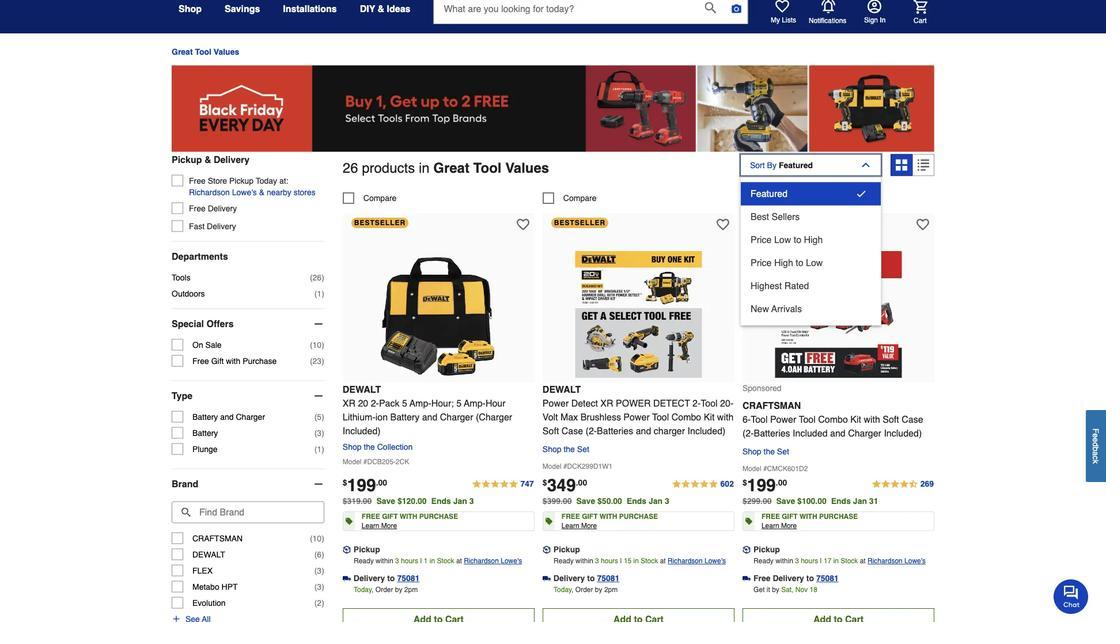 Task type: locate. For each thing, give the bounding box(es) containing it.
lowe's home improvement lists image
[[776, 0, 790, 13]]

free
[[362, 513, 380, 521], [562, 513, 580, 521], [762, 513, 781, 521]]

tag filled image
[[346, 518, 353, 525], [546, 518, 553, 525]]

featured button
[[741, 182, 881, 205]]

4.5 stars image
[[872, 478, 935, 492]]

2pm down "ready within 3 hours | 15 in stock at richardson lowe's"
[[605, 586, 618, 594]]

0 vertical spatial ( 3 )
[[315, 429, 324, 438]]

1 horizontal spatial gift
[[582, 513, 598, 521]]

1 | from the left
[[420, 558, 422, 566]]

purchase for save $50.00
[[620, 513, 658, 521]]

xr
[[343, 398, 356, 409], [601, 398, 614, 409]]

free for $299.00
[[762, 513, 781, 521]]

1 today , order by 2pm from the left
[[354, 586, 418, 594]]

1 horizontal spatial with
[[718, 412, 734, 423]]

the for soft
[[564, 445, 575, 454]]

1 horizontal spatial shop the set
[[743, 447, 790, 457]]

1 horizontal spatial truck filled image
[[543, 575, 551, 583]]

$399.00 save $50.00 ends jan 3
[[543, 497, 670, 506]]

# up "was price $299.00" element
[[764, 465, 768, 473]]

2 .00 from the left
[[576, 478, 588, 487]]

battery down type
[[193, 412, 218, 422]]

0 horizontal spatial stock
[[437, 558, 455, 566]]

2 tag filled image from the left
[[546, 518, 553, 525]]

compare for 1000218533 element
[[364, 194, 397, 203]]

2 vertical spatial &
[[259, 188, 265, 197]]

sale
[[206, 340, 222, 350]]

1 hours from the left
[[401, 558, 419, 566]]

kit inside the dewalt power detect xr power detect 2-tool 20- volt max brushless power tool combo kit with soft case (2-batteries and charger included)
[[704, 412, 715, 423]]

0 horizontal spatial actual price $199.00 element
[[343, 476, 387, 496]]

by right 'it'
[[773, 586, 780, 594]]

2 75081 button from the left
[[598, 573, 620, 585]]

1 ) from the top
[[322, 273, 324, 282]]

3 richardson lowe's button from the left
[[868, 556, 926, 567]]

more for $100.00
[[782, 522, 797, 530]]

heart outline image
[[717, 219, 730, 231]]

set up cmck601d2
[[778, 447, 790, 457]]

highest rated
[[751, 281, 810, 291]]

1 $ from the left
[[343, 478, 347, 487]]

pickup image for ready within 3 hours | 17 in stock at richardson lowe's
[[743, 546, 751, 554]]

gift for $100.00
[[782, 513, 798, 521]]

10 for on sale
[[313, 340, 322, 350]]

2 horizontal spatial dewalt
[[543, 384, 581, 395]]

highest
[[751, 281, 782, 291]]

0 horizontal spatial order
[[376, 586, 393, 594]]

3 jan from the left
[[854, 497, 868, 506]]

minus image
[[313, 318, 324, 330], [313, 390, 324, 402]]

0 horizontal spatial soft
[[543, 426, 559, 436]]

price low to high button
[[741, 228, 881, 252]]

1 horizontal spatial xr
[[601, 398, 614, 409]]

soft
[[883, 414, 900, 425], [543, 426, 559, 436]]

ends for $120.00
[[432, 497, 451, 506]]

1 vertical spatial ( 1 )
[[315, 445, 324, 454]]

with down the $319.00 save $120.00 ends jan 3
[[400, 513, 418, 521]]

jan right the $50.00
[[649, 497, 663, 506]]

0 horizontal spatial &
[[205, 154, 211, 165]]

craftsman inside craftsman 6-tool power tool combo kit with soft case (2-batteries included and charger included)
[[743, 400, 801, 411]]

(
[[310, 273, 313, 282], [315, 289, 317, 298], [310, 340, 313, 350], [310, 356, 313, 366], [315, 412, 317, 422], [315, 429, 317, 438], [315, 445, 317, 454], [310, 534, 313, 543], [315, 550, 317, 559], [315, 566, 317, 576], [315, 582, 317, 592], [315, 599, 317, 608]]

1 jan from the left
[[454, 497, 467, 506]]

349
[[547, 476, 576, 496]]

1 horizontal spatial |
[[621, 558, 622, 566]]

2 75081 from the left
[[598, 574, 620, 583]]

today , order by 2pm for ready within 3 hours | 15 in stock at richardson lowe's
[[554, 586, 618, 594]]

stock for 17
[[841, 558, 859, 566]]

0 horizontal spatial learn
[[362, 522, 380, 530]]

bestseller down 1000218533 element
[[354, 219, 406, 227]]

lists
[[783, 16, 797, 24]]

richardson lowe's button for ready within 3 hours | 15 in stock at richardson lowe's
[[668, 556, 726, 567]]

( 6 )
[[315, 550, 324, 559]]

tag filled image
[[746, 518, 753, 525]]

( 3 ) down 6 on the bottom left of the page
[[315, 566, 324, 576]]

combo
[[672, 412, 702, 423], [819, 414, 849, 425]]

pickup image right 6 on the bottom left of the page
[[343, 546, 351, 554]]

free gift with purchase learn more down the $319.00 save $120.00 ends jan 3
[[362, 513, 458, 530]]

minus image up ( 5 )
[[313, 390, 324, 402]]

b
[[1092, 447, 1101, 452]]

0 horizontal spatial craftsman
[[193, 534, 243, 543]]

power up volt
[[543, 398, 569, 409]]

ends jan 3 element
[[432, 497, 479, 506], [627, 497, 674, 506]]

0 horizontal spatial within
[[376, 558, 394, 566]]

0 horizontal spatial model
[[343, 458, 362, 466]]

gift down the $319.00 save $120.00 ends jan 3
[[382, 513, 398, 521]]

1 by from the left
[[395, 586, 403, 594]]

1 5 stars image from the left
[[472, 478, 535, 492]]

$ inside $ 349 .00
[[543, 478, 547, 487]]

2 , from the left
[[572, 586, 574, 594]]

camera image
[[731, 3, 743, 14]]

2 minus image from the top
[[313, 390, 324, 402]]

type
[[172, 391, 193, 401]]

0 vertical spatial ( 10 )
[[310, 340, 324, 350]]

shop the set up model # cmck601d2
[[743, 447, 790, 457]]

order for ready within 3 hours | 15 in stock at richardson lowe's
[[576, 586, 594, 594]]

e up the d
[[1092, 434, 1101, 438]]

.00 down dcb205-
[[376, 478, 387, 487]]

actual price $199.00 element for $319.00
[[343, 476, 387, 496]]

save left "$100.00"
[[777, 497, 796, 506]]

1 horizontal spatial model
[[543, 463, 562, 471]]

( 3 ) for metabo hpt
[[315, 582, 324, 592]]

2 ends jan 3 element from the left
[[627, 497, 674, 506]]

3 .00 from the left
[[776, 478, 788, 487]]

heart outline image
[[517, 219, 530, 231], [917, 219, 930, 231]]

charger
[[440, 412, 474, 423], [236, 412, 265, 422], [849, 428, 882, 439]]

within
[[376, 558, 394, 566], [576, 558, 594, 566], [776, 558, 794, 566]]

delivery to 75081
[[354, 574, 420, 583], [554, 574, 620, 583]]

included) down 20-
[[688, 426, 726, 436]]

dewalt power detect xr power detect 2-tool 20-volt max brushless power tool combo kit with soft case (2-batteries and charger included) image
[[576, 251, 702, 378]]

3 ready from the left
[[754, 558, 774, 566]]

gift for $50.00
[[582, 513, 598, 521]]

d
[[1092, 443, 1101, 447]]

1 horizontal spatial 75081 button
[[598, 573, 620, 585]]

combo inside the dewalt power detect xr power detect 2-tool 20- volt max brushless power tool combo kit with soft case (2-batteries and charger included)
[[672, 412, 702, 423]]

( for flex
[[315, 566, 317, 576]]

3 save from the left
[[777, 497, 796, 506]]

minus image
[[313, 479, 324, 490]]

1 horizontal spatial jan
[[649, 497, 663, 506]]

shop for leftmost shop the set link
[[543, 445, 562, 454]]

5 stars image
[[472, 478, 535, 492], [672, 478, 735, 492]]

2 ( 3 ) from the top
[[315, 566, 324, 576]]

values
[[214, 47, 239, 56], [506, 160, 550, 176]]

0 horizontal spatial hours
[[401, 558, 419, 566]]

purchase
[[243, 356, 277, 366]]

1 ends jan 3 element from the left
[[432, 497, 479, 506]]

kit
[[704, 412, 715, 423], [851, 414, 862, 425]]

high
[[804, 235, 823, 245], [775, 258, 794, 268]]

2 horizontal spatial included)
[[885, 428, 923, 439]]

included) inside craftsman 6-tool power tool combo kit with soft case (2-batteries included and charger included)
[[885, 428, 923, 439]]

savings save $50.00 element
[[577, 497, 674, 506]]

free for free gift with purchase
[[193, 356, 209, 366]]

1 ready from the left
[[354, 558, 374, 566]]

2 $ from the left
[[543, 478, 547, 487]]

delivery to 75081 down "ready within 3 hours | 15 in stock at richardson lowe's"
[[554, 574, 620, 583]]

2 hours from the left
[[601, 558, 619, 566]]

2 richardson lowe's button from the left
[[668, 556, 726, 567]]

2 heart outline image from the left
[[917, 219, 930, 231]]

free down "was price $299.00" element
[[762, 513, 781, 521]]

2 | from the left
[[621, 558, 622, 566]]

my lists link
[[771, 0, 797, 25]]

battery inside dewalt xr 20 2-pack 5 amp-hour; 5 amp-hour lithium-ion battery and charger (charger included)
[[391, 412, 420, 423]]

75081
[[397, 574, 420, 583], [598, 574, 620, 583], [817, 574, 839, 583]]

lowe's home improvement cart image
[[914, 0, 928, 14]]

was price $319.00 element
[[343, 494, 377, 506]]

compare
[[364, 194, 397, 203], [564, 194, 597, 203], [764, 194, 797, 203]]

2 gift from the left
[[582, 513, 598, 521]]

1 bestseller from the left
[[354, 219, 406, 227]]

5 stars image for 199
[[472, 478, 535, 492]]

1 horizontal spatial richardson lowe's button
[[668, 556, 726, 567]]

price
[[751, 235, 772, 245], [751, 258, 772, 268]]

1 ends from the left
[[432, 497, 451, 506]]

& inside button
[[378, 3, 385, 14]]

# for soft
[[564, 463, 568, 471]]

2 horizontal spatial ends
[[832, 497, 851, 506]]

values down savings "button"
[[214, 47, 239, 56]]

2 horizontal spatial within
[[776, 558, 794, 566]]

with down the $50.00
[[600, 513, 618, 521]]

0 vertical spatial 26
[[343, 160, 358, 176]]

brushless
[[581, 412, 621, 423]]

new lower price image
[[752, 218, 776, 241]]

1 horizontal spatial charger
[[440, 412, 474, 423]]

price for price low to high
[[751, 235, 772, 245]]

75081 down 17
[[817, 574, 839, 583]]

craftsman 6-tool power tool combo kit with soft case (2-batteries included and charger included) image
[[776, 251, 902, 378]]

6
[[317, 550, 322, 559]]

3 stock from the left
[[841, 558, 859, 566]]

and down the hour;
[[422, 412, 438, 423]]

minus image inside type button
[[313, 390, 324, 402]]

list view image
[[918, 159, 930, 171]]

with inside craftsman 6-tool power tool combo kit with soft case (2-batteries included and charger included)
[[864, 414, 881, 425]]

richardson for ready within 3 hours | 17 in stock at richardson lowe's
[[868, 558, 903, 566]]

1 horizontal spatial (2-
[[743, 428, 754, 439]]

compare inside 5013107409 element
[[764, 194, 797, 203]]

low inside price high to low button
[[807, 258, 823, 268]]

) for craftsman
[[322, 534, 324, 543]]

0 vertical spatial minus image
[[313, 318, 324, 330]]

|
[[420, 558, 422, 566], [621, 558, 622, 566], [821, 558, 822, 566]]

0 horizontal spatial free
[[362, 513, 380, 521]]

747
[[521, 480, 534, 489]]

2 horizontal spatial 75081 button
[[817, 573, 839, 585]]

$ right 747
[[543, 478, 547, 487]]

minus image inside special offers button
[[313, 318, 324, 330]]

1 vertical spatial craftsman
[[193, 534, 243, 543]]

0 horizontal spatial 2pm
[[405, 586, 418, 594]]

shop up "model # dcb205-2ck"
[[343, 443, 362, 452]]

5013107409 element
[[743, 193, 797, 204]]

75081 button down ready within 3 hours | 1 in stock at richardson lowe's
[[397, 573, 420, 585]]

0 vertical spatial 1
[[317, 289, 322, 298]]

199 for $299.00
[[748, 476, 776, 496]]

$100.00
[[798, 497, 827, 506]]

2 amp- from the left
[[464, 398, 486, 409]]

& up store
[[205, 154, 211, 165]]

2 horizontal spatial jan
[[854, 497, 868, 506]]

1 truck filled image from the left
[[343, 575, 351, 583]]

5 stars image containing 747
[[472, 478, 535, 492]]

shop up "great tool values"
[[179, 3, 202, 14]]

with inside the dewalt power detect xr power detect 2-tool 20- volt max brushless power tool combo kit with soft case (2-batteries and charger included)
[[718, 412, 734, 423]]

free left store
[[189, 176, 206, 185]]

# up actual price $349.00 element
[[564, 463, 568, 471]]

.00 inside $ 349 .00
[[576, 478, 588, 487]]

batteries inside craftsman 6-tool power tool combo kit with soft case (2-batteries included and charger included)
[[754, 428, 791, 439]]

free for free store pickup today at:
[[189, 176, 206, 185]]

dewalt inside dewalt xr 20 2-pack 5 amp-hour; 5 amp-hour lithium-ion battery and charger (charger included)
[[343, 384, 381, 395]]

2 horizontal spatial compare
[[764, 194, 797, 203]]

more for $120.00
[[382, 522, 397, 530]]

batteries down brushless
[[597, 426, 634, 436]]

Find Brand text field
[[172, 502, 324, 524]]

) for flex
[[322, 566, 324, 576]]

metabo hpt
[[193, 582, 238, 592]]

( for battery
[[315, 429, 317, 438]]

free for free delivery
[[189, 204, 206, 213]]

hours for 1
[[401, 558, 419, 566]]

diy
[[360, 3, 375, 14]]

1000218533 element
[[343, 193, 397, 204]]

model left dcb205-
[[343, 458, 362, 466]]

new arrivals
[[751, 304, 802, 314]]

2 horizontal spatial &
[[378, 3, 385, 14]]

low inside price low to high button
[[775, 235, 792, 245]]

2ck
[[396, 458, 409, 466]]

1 horizontal spatial 5 stars image
[[672, 478, 735, 492]]

purchase down savings save $100.00 element
[[820, 513, 859, 521]]

1 horizontal spatial free
[[562, 513, 580, 521]]

amp-
[[410, 398, 432, 409], [464, 398, 486, 409]]

$ 199 .00 for $319.00
[[343, 476, 387, 496]]

1 75081 button from the left
[[397, 573, 420, 585]]

| for 15
[[621, 558, 622, 566]]

1 stock from the left
[[437, 558, 455, 566]]

1 amp- from the left
[[410, 398, 432, 409]]

included) inside dewalt xr 20 2-pack 5 amp-hour; 5 amp-hour lithium-ion battery and charger (charger included)
[[343, 426, 381, 436]]

( 1 )
[[315, 289, 324, 298], [315, 445, 324, 454]]

lowe's for ready within 3 hours | 17 in stock at richardson lowe's
[[905, 558, 926, 566]]

dewalt for xr
[[343, 384, 381, 395]]

free down was price $399.00 element
[[562, 513, 580, 521]]

2 purchase from the left
[[620, 513, 658, 521]]

hpt
[[222, 582, 238, 592]]

jan right $120.00
[[454, 497, 467, 506]]

1002097720 element
[[543, 193, 597, 204]]

75081 button for 17
[[817, 573, 839, 585]]

0 vertical spatial case
[[902, 414, 924, 425]]

dewalt
[[343, 384, 381, 395], [543, 384, 581, 395], [193, 550, 225, 559]]

2 at from the left
[[660, 558, 666, 566]]

advertisement region
[[172, 65, 935, 154]]

hours for 17
[[801, 558, 819, 566]]

today , order by 2pm
[[354, 586, 418, 594], [554, 586, 618, 594]]

269
[[921, 480, 935, 489]]

1 free gift with purchase learn more from the left
[[362, 513, 458, 530]]

1 save from the left
[[377, 497, 396, 506]]

1 richardson lowe's button from the left
[[464, 556, 522, 567]]

craftsman
[[743, 400, 801, 411], [193, 534, 243, 543]]

notifications
[[809, 16, 847, 24]]

10 up 23
[[313, 340, 322, 350]]

) for plunge
[[322, 445, 324, 454]]

4 ) from the top
[[322, 356, 324, 366]]

3 more from the left
[[782, 522, 797, 530]]

2 xr from the left
[[601, 398, 614, 409]]

3 hours from the left
[[801, 558, 819, 566]]

1 free from the left
[[362, 513, 380, 521]]

1 horizontal spatial included)
[[688, 426, 726, 436]]

2 5 stars image from the left
[[672, 478, 735, 492]]

outdoors
[[172, 289, 205, 298]]

2 horizontal spatial richardson lowe's button
[[868, 556, 926, 567]]

( 10 ) up 23
[[310, 340, 324, 350]]

xr inside the dewalt power detect xr power detect 2-tool 20- volt max brushless power tool combo kit with soft case (2-batteries and charger included)
[[601, 398, 614, 409]]

and inside dewalt xr 20 2-pack 5 amp-hour; 5 amp-hour lithium-ion battery and charger (charger included)
[[422, 412, 438, 423]]

the up "model # dcb205-2ck"
[[364, 443, 375, 452]]

2 horizontal spatial 5
[[457, 398, 462, 409]]

0 vertical spatial price
[[751, 235, 772, 245]]

75081 button for 15
[[598, 573, 620, 585]]

1 horizontal spatial ends jan 3 element
[[627, 497, 674, 506]]

1 horizontal spatial values
[[506, 160, 550, 176]]

included) up 4.5 stars 'image'
[[885, 428, 923, 439]]

1 horizontal spatial shop the set link
[[743, 445, 790, 459]]

2 free from the left
[[562, 513, 580, 521]]

minus image for type
[[313, 390, 324, 402]]

2 compare from the left
[[564, 194, 597, 203]]

0 vertical spatial &
[[378, 3, 385, 14]]

ends
[[432, 497, 451, 506], [627, 497, 647, 506], [832, 497, 851, 506]]

tag filled image down $319.00
[[346, 518, 353, 525]]

free up fast
[[189, 204, 206, 213]]

dewalt up flex
[[193, 550, 225, 559]]

1 2- from the left
[[371, 398, 379, 409]]

free
[[189, 176, 206, 185], [189, 204, 206, 213], [193, 356, 209, 366], [754, 574, 771, 583]]

lowe's for ready within 3 hours | 15 in stock at richardson lowe's
[[705, 558, 726, 566]]

1 horizontal spatial &
[[259, 188, 265, 197]]

dewalt inside the dewalt power detect xr power detect 2-tool 20- volt max brushless power tool combo kit with soft case (2-batteries and charger included)
[[543, 384, 581, 395]]

2 ends from the left
[[627, 497, 647, 506]]

jan for $299.00 save $100.00 ends jan 31
[[854, 497, 868, 506]]

(2- inside craftsman 6-tool power tool combo kit with soft case (2-batteries included and charger included)
[[743, 428, 754, 439]]

free gift with purchase learn more down the $50.00
[[562, 513, 658, 530]]

free for $319.00
[[362, 513, 380, 521]]

( 3 ) up 2 at left
[[315, 582, 324, 592]]

1 purchase from the left
[[420, 513, 458, 521]]

at for 1
[[457, 558, 462, 566]]

2 learn from the left
[[562, 522, 580, 530]]

richardson lowe's button
[[464, 556, 522, 567], [668, 556, 726, 567], [868, 556, 926, 567]]

pickup image down $399.00
[[543, 546, 551, 554]]

199 up $299.00
[[748, 476, 776, 496]]

1 horizontal spatial combo
[[819, 414, 849, 425]]

1 vertical spatial great
[[434, 160, 470, 176]]

1 at from the left
[[457, 558, 462, 566]]

0 horizontal spatial ends
[[432, 497, 451, 506]]

installations
[[283, 3, 337, 14]]

(2- down brushless
[[586, 426, 597, 436]]

.00 down model # dck299d1w1
[[576, 478, 588, 487]]

in for ready within 3 hours | 1 in stock at richardson lowe's
[[430, 558, 435, 566]]

within for ready within 3 hours | 17 in stock at richardson lowe's
[[776, 558, 794, 566]]

75081 down "ready within 3 hours | 15 in stock at richardson lowe's"
[[598, 574, 620, 583]]

0 horizontal spatial free gift with purchase learn more
[[362, 513, 458, 530]]

to up price high to low at the top
[[794, 235, 802, 245]]

0 horizontal spatial kit
[[704, 412, 715, 423]]

and left 'charger'
[[636, 426, 652, 436]]

batteries
[[597, 426, 634, 436], [754, 428, 791, 439]]

1 horizontal spatial tag filled image
[[546, 518, 553, 525]]

ends jan 3 element for 349
[[627, 497, 674, 506]]

arrivals
[[772, 304, 802, 314]]

1 horizontal spatial high
[[804, 235, 823, 245]]

set
[[578, 445, 590, 454], [778, 447, 790, 457]]

1 horizontal spatial batteries
[[754, 428, 791, 439]]

products
[[362, 160, 415, 176]]

bestseller
[[354, 219, 406, 227], [554, 219, 606, 227]]

2 order from the left
[[576, 586, 594, 594]]

delivery
[[214, 154, 250, 165], [208, 204, 237, 213], [207, 222, 236, 231], [354, 574, 385, 583], [554, 574, 585, 583], [773, 574, 805, 583]]

0 horizontal spatial richardson lowe's button
[[464, 556, 522, 567]]

1 actual price $199.00 element from the left
[[343, 476, 387, 496]]

3 free gift with purchase learn more from the left
[[762, 513, 859, 530]]

0 horizontal spatial purchase
[[420, 513, 458, 521]]

1 horizontal spatial today , order by 2pm
[[554, 586, 618, 594]]

3 with from the left
[[800, 513, 818, 521]]

# for included)
[[364, 458, 368, 466]]

0 vertical spatial soft
[[883, 414, 900, 425]]

3 within from the left
[[776, 558, 794, 566]]

9 ) from the top
[[322, 550, 324, 559]]

1 order from the left
[[376, 586, 393, 594]]

was price $399.00 element
[[543, 494, 577, 506]]

$ 199 .00 up $319.00
[[343, 476, 387, 496]]

0 horizontal spatial low
[[775, 235, 792, 245]]

1 horizontal spatial $ 199 .00
[[743, 476, 788, 496]]

special
[[172, 319, 204, 329]]

today for ready within 3 hours | 15 in stock at richardson lowe's
[[554, 586, 572, 594]]

$ 349 .00
[[543, 476, 588, 496]]

1 199 from the left
[[347, 476, 376, 496]]

delivery to 75081 down ready within 3 hours | 1 in stock at richardson lowe's
[[354, 574, 420, 583]]

0 horizontal spatial pickup image
[[343, 546, 351, 554]]

set up model # dck299d1w1
[[578, 445, 590, 454]]

by down ready within 3 hours | 1 in stock at richardson lowe's
[[395, 586, 403, 594]]

3 ends from the left
[[832, 497, 851, 506]]

1 horizontal spatial #
[[564, 463, 568, 471]]

craftsman up flex
[[193, 534, 243, 543]]

2 truck filled image from the left
[[543, 575, 551, 583]]

the for included)
[[364, 443, 375, 452]]

( 10 ) up ( 6 ) at the bottom of the page
[[310, 534, 324, 543]]

detect
[[572, 398, 598, 409]]

at
[[457, 558, 462, 566], [660, 558, 666, 566], [861, 558, 866, 566]]

2pm for 15
[[605, 586, 618, 594]]

shop the set
[[543, 445, 590, 454], [743, 447, 790, 457]]

1 horizontal spatial at
[[660, 558, 666, 566]]

1 vertical spatial soft
[[543, 426, 559, 436]]

model up 349 on the bottom of the page
[[543, 463, 562, 471]]

price for price high to low
[[751, 258, 772, 268]]

learn for $319.00
[[362, 522, 380, 530]]

learn down $319.00
[[362, 522, 380, 530]]

75081 button for 1
[[397, 573, 420, 585]]

2 more from the left
[[582, 522, 597, 530]]

purchase
[[420, 513, 458, 521], [620, 513, 658, 521], [820, 513, 859, 521]]

purchase down savings save $50.00 element
[[620, 513, 658, 521]]

) for free gift with purchase
[[322, 356, 324, 366]]

pickup image
[[343, 546, 351, 554], [543, 546, 551, 554], [743, 546, 751, 554]]

3 $ from the left
[[743, 478, 748, 487]]

save left the $50.00
[[577, 497, 596, 506]]

5 stars image containing 602
[[672, 478, 735, 492]]

3 | from the left
[[821, 558, 822, 566]]

learn
[[362, 522, 380, 530], [562, 522, 580, 530], [762, 522, 780, 530]]

75081 button
[[397, 573, 420, 585], [598, 573, 620, 585], [817, 573, 839, 585]]

0 horizontal spatial heart outline image
[[517, 219, 530, 231]]

2 horizontal spatial $
[[743, 478, 748, 487]]

model up "was price $299.00" element
[[743, 465, 762, 473]]

0 horizontal spatial by
[[395, 586, 403, 594]]

in for ready within 3 hours | 15 in stock at richardson lowe's
[[634, 558, 639, 566]]

$
[[343, 478, 347, 487], [543, 478, 547, 487], [743, 478, 748, 487]]

charger right included
[[849, 428, 882, 439]]

( for outdoors
[[315, 289, 317, 298]]

& for diy
[[378, 3, 385, 14]]

1 learn from the left
[[362, 522, 380, 530]]

1 minus image from the top
[[313, 318, 324, 330]]

ends jan 3 element right $120.00
[[432, 497, 479, 506]]

great tool values
[[172, 47, 239, 56]]

dewalt up 20
[[343, 384, 381, 395]]

more down $299.00 save $100.00 ends jan 31
[[782, 522, 797, 530]]

2 horizontal spatial with
[[864, 414, 881, 425]]

2 free gift with purchase learn more from the left
[[562, 513, 658, 530]]

0 horizontal spatial compare
[[364, 194, 397, 203]]

shop the set link up model # dck299d1w1
[[543, 443, 590, 457]]

charger down the hour;
[[440, 412, 474, 423]]

detect
[[654, 398, 691, 409]]

battery down pack
[[391, 412, 420, 423]]

pickup up free delivery
[[172, 154, 202, 165]]

1 horizontal spatial 2-
[[693, 398, 701, 409]]

price inside price low to high button
[[751, 235, 772, 245]]

stock for 1
[[437, 558, 455, 566]]

6 ) from the top
[[322, 429, 324, 438]]

with for $50.00
[[600, 513, 618, 521]]

best sellers
[[751, 211, 800, 222]]

$ right '602'
[[743, 478, 748, 487]]

$ for $319.00 save $120.00 ends jan 3
[[343, 478, 347, 487]]

199
[[347, 476, 376, 496], [748, 476, 776, 496]]

to down "ready within 3 hours | 15 in stock at richardson lowe's"
[[588, 574, 595, 583]]

0 horizontal spatial dewalt
[[193, 550, 225, 559]]

1 horizontal spatial with
[[600, 513, 618, 521]]

pickup right 6 on the bottom left of the page
[[354, 545, 380, 555]]

2 pickup image from the left
[[543, 546, 551, 554]]

1 horizontal spatial .00
[[576, 478, 588, 487]]

f e e d b a c k
[[1092, 429, 1101, 464]]

shop the set link up model # cmck601d2
[[743, 445, 790, 459]]

model for soft
[[543, 463, 562, 471]]

1 horizontal spatial today
[[354, 586, 372, 594]]

) for evolution
[[322, 599, 324, 608]]

1 , from the left
[[372, 586, 374, 594]]

truck filled image for ready within 3 hours | 17 in stock at richardson lowe's
[[743, 575, 751, 583]]

1 for plunge
[[317, 445, 322, 454]]

compare inside 1000218533 element
[[364, 194, 397, 203]]

3 free from the left
[[762, 513, 781, 521]]

2 save from the left
[[577, 497, 596, 506]]

2 e from the top
[[1092, 438, 1101, 443]]

amp- up (charger at left bottom
[[464, 398, 486, 409]]

1 ( 10 ) from the top
[[310, 340, 324, 350]]

1 price from the top
[[751, 235, 772, 245]]

truck filled image for ready within 3 hours | 1 in stock at richardson lowe's
[[343, 575, 351, 583]]

pickup image down tag filled image
[[743, 546, 751, 554]]

2 ready from the left
[[554, 558, 574, 566]]

$ 199 .00 up $299.00
[[743, 476, 788, 496]]

by for 1
[[395, 586, 403, 594]]

save for save $120.00
[[377, 497, 396, 506]]

)
[[322, 273, 324, 282], [322, 289, 324, 298], [322, 340, 324, 350], [322, 356, 324, 366], [322, 412, 324, 422], [322, 429, 324, 438], [322, 445, 324, 454], [322, 534, 324, 543], [322, 550, 324, 559], [322, 566, 324, 576], [322, 582, 324, 592], [322, 599, 324, 608]]

3 compare from the left
[[764, 194, 797, 203]]

evolution
[[193, 599, 226, 608]]

power
[[616, 398, 651, 409]]

order
[[376, 586, 393, 594], [576, 586, 594, 594]]

xr left 20
[[343, 398, 356, 409]]

( for dewalt
[[315, 550, 317, 559]]

1 horizontal spatial purchase
[[620, 513, 658, 521]]

26
[[343, 160, 358, 176], [313, 273, 322, 282]]

ends right the $50.00
[[627, 497, 647, 506]]

602
[[721, 480, 734, 489]]

departments
[[172, 251, 228, 262]]

today for ready within 3 hours | 1 in stock at richardson lowe's
[[354, 586, 372, 594]]

1 with from the left
[[400, 513, 418, 521]]

dewalt power detect xr power detect 2-tool 20- volt max brushless power tool combo kit with soft case (2-batteries and charger included)
[[543, 384, 734, 436]]

1 horizontal spatial stock
[[641, 558, 659, 566]]

8 ) from the top
[[322, 534, 324, 543]]

1 horizontal spatial case
[[902, 414, 924, 425]]

to
[[794, 235, 802, 245], [796, 258, 804, 268], [388, 574, 395, 583], [588, 574, 595, 583], [807, 574, 815, 583]]

1 delivery to 75081 from the left
[[354, 574, 420, 583]]

2 ) from the top
[[322, 289, 324, 298]]

1 $ 199 .00 from the left
[[343, 476, 387, 496]]

10 up ( 6 ) at the bottom of the page
[[313, 534, 322, 543]]

0 horizontal spatial amp-
[[410, 398, 432, 409]]

5 right pack
[[402, 398, 408, 409]]

1 75081 from the left
[[397, 574, 420, 583]]

1 horizontal spatial 199
[[748, 476, 776, 496]]

75081 button down 17
[[817, 573, 839, 585]]

free down 'on'
[[193, 356, 209, 366]]

3 learn from the left
[[762, 522, 780, 530]]

1 vertical spatial 10
[[313, 534, 322, 543]]

2 horizontal spatial pickup image
[[743, 546, 751, 554]]

None search field
[[434, 0, 749, 35]]

actual price $199.00 element
[[343, 476, 387, 496], [743, 476, 788, 496]]

1 xr from the left
[[343, 398, 356, 409]]

price inside price high to low button
[[751, 258, 772, 268]]

minus image up 23
[[313, 318, 324, 330]]

high down best sellers 'button'
[[804, 235, 823, 245]]

batteries up model # cmck601d2
[[754, 428, 791, 439]]

bestseller for heart outline image
[[554, 219, 606, 227]]

2 today , order by 2pm from the left
[[554, 586, 618, 594]]

12 ) from the top
[[322, 599, 324, 608]]

charger down type button
[[236, 412, 265, 422]]

and right included
[[831, 428, 846, 439]]

to up 18
[[807, 574, 815, 583]]

1 horizontal spatial actual price $199.00 element
[[743, 476, 788, 496]]

shop the set link
[[543, 443, 590, 457], [743, 445, 790, 459]]

combo up included
[[819, 414, 849, 425]]

sat,
[[782, 586, 794, 594]]

shop the collection link
[[343, 443, 418, 452]]

1 tag filled image from the left
[[346, 518, 353, 525]]

stores
[[294, 188, 316, 197]]

1 compare from the left
[[364, 194, 397, 203]]

dewalt up detect
[[543, 384, 581, 395]]

richardson lowe's button for ready within 3 hours | 1 in stock at richardson lowe's
[[464, 556, 522, 567]]

1 vertical spatial ( 3 )
[[315, 566, 324, 576]]

craftsman down sponsored
[[743, 400, 801, 411]]

compare inside 1002097720 element
[[564, 194, 597, 203]]

0 horizontal spatial truck filled image
[[343, 575, 351, 583]]

with down $299.00 save $100.00 ends jan 31
[[800, 513, 818, 521]]

ends jan 31 element
[[832, 497, 883, 506]]

2 horizontal spatial free gift with purchase learn more
[[762, 513, 859, 530]]

( for free gift with purchase
[[310, 356, 313, 366]]

5 ) from the top
[[322, 412, 324, 422]]

checkmark image
[[856, 188, 868, 200]]

0 horizontal spatial gift
[[382, 513, 398, 521]]

type button
[[172, 381, 324, 411]]

1 horizontal spatial learn
[[562, 522, 580, 530]]

grid view image
[[896, 159, 908, 171]]

and inside the dewalt power detect xr power detect 2-tool 20- volt max brushless power tool combo kit with soft case (2-batteries and charger included)
[[636, 426, 652, 436]]

( for battery and charger
[[315, 412, 317, 422]]

pickup for ready within 3 hours | 1 in stock at richardson lowe's
[[354, 545, 380, 555]]

2 199 from the left
[[748, 476, 776, 496]]

) for battery
[[322, 429, 324, 438]]

high down the price low to high
[[775, 258, 794, 268]]

( 1 ) for outdoors
[[315, 289, 324, 298]]

1 horizontal spatial kit
[[851, 414, 862, 425]]

7 ) from the top
[[322, 445, 324, 454]]

1 vertical spatial 1
[[317, 445, 322, 454]]

c
[[1092, 456, 1101, 460]]

1 horizontal spatial ,
[[572, 586, 574, 594]]

1 within from the left
[[376, 558, 394, 566]]

hour
[[486, 398, 506, 409]]

included) inside the dewalt power detect xr power detect 2-tool 20- volt max brushless power tool combo kit with soft case (2-batteries and charger included)
[[688, 426, 726, 436]]

11 ) from the top
[[322, 582, 324, 592]]

3 by from the left
[[773, 586, 780, 594]]

gift down the $399.00 save $50.00 ends jan 3
[[582, 513, 598, 521]]

( 3 ) down ( 5 )
[[315, 429, 324, 438]]

truck filled image
[[343, 575, 351, 583], [543, 575, 551, 583], [743, 575, 751, 583]]

$299.00 save $100.00 ends jan 31
[[743, 497, 879, 506]]

with for $120.00
[[400, 513, 418, 521]]



Task type: vqa. For each thing, say whether or not it's contained in the screenshot.


Task type: describe. For each thing, give the bounding box(es) containing it.
fast
[[189, 222, 205, 231]]

shop the set for leftmost shop the set link
[[543, 445, 590, 454]]

0 horizontal spatial today
[[256, 176, 277, 185]]

new arrivals button
[[741, 298, 881, 321]]

199 for $319.00
[[347, 476, 376, 496]]

soft inside the dewalt power detect xr power detect 2-tool 20- volt max brushless power tool combo kit with soft case (2-batteries and charger included)
[[543, 426, 559, 436]]

savings
[[225, 3, 260, 14]]

order for ready within 3 hours | 1 in stock at richardson lowe's
[[376, 586, 393, 594]]

31
[[870, 497, 879, 506]]

richardson for ready within 3 hours | 1 in stock at richardson lowe's
[[464, 558, 499, 566]]

17
[[824, 558, 832, 566]]

2 horizontal spatial model
[[743, 465, 762, 473]]

shop the collection
[[343, 443, 413, 452]]

save for save $100.00
[[777, 497, 796, 506]]

to down ready within 3 hours | 1 in stock at richardson lowe's
[[388, 574, 395, 583]]

battery for battery
[[193, 429, 218, 438]]

battery and charger
[[193, 412, 265, 422]]

2 horizontal spatial the
[[764, 447, 775, 457]]

Search Query text field
[[434, 0, 696, 24]]

pickup for ready within 3 hours | 17 in stock at richardson lowe's
[[754, 545, 780, 555]]

2- inside dewalt xr 20 2-pack 5 amp-hour; 5 amp-hour lithium-ion battery and charger (charger included)
[[371, 398, 379, 409]]

2pm for 1
[[405, 586, 418, 594]]

free delivery
[[189, 204, 237, 213]]

flex
[[193, 566, 213, 576]]

( for craftsman
[[310, 534, 313, 543]]

2
[[317, 599, 322, 608]]

$ for $399.00 save $50.00 ends jan 3
[[543, 478, 547, 487]]

free gift with purchase learn more for $50.00
[[562, 513, 658, 530]]

get
[[754, 586, 765, 594]]

at:
[[280, 176, 289, 185]]

pickup up richardson lowe's & nearby stores
[[229, 176, 254, 185]]

20-
[[721, 398, 734, 409]]

by for 15
[[595, 586, 603, 594]]

soft inside craftsman 6-tool power tool combo kit with soft case (2-batteries included and charger included)
[[883, 414, 900, 425]]

$50.00
[[598, 497, 623, 506]]

2 horizontal spatial #
[[764, 465, 768, 473]]

dewalt for power
[[543, 384, 581, 395]]

$319.00
[[343, 497, 372, 506]]

max
[[561, 412, 578, 423]]

lowe's home improvement account image
[[868, 0, 882, 13]]

lowe's home improvement notification center image
[[822, 0, 836, 13]]

2- inside the dewalt power detect xr power detect 2-tool 20- volt max brushless power tool combo kit with soft case (2-batteries and charger included)
[[693, 398, 701, 409]]

15
[[624, 558, 632, 566]]

price low to high
[[751, 235, 823, 245]]

actual price $349.00 element
[[543, 476, 588, 496]]

rated
[[785, 281, 810, 291]]

1 e from the top
[[1092, 434, 1101, 438]]

and inside craftsman 6-tool power tool combo kit with soft case (2-batteries included and charger included)
[[831, 428, 846, 439]]

price high to low
[[751, 258, 823, 268]]

more for $50.00
[[582, 522, 597, 530]]

10 for craftsman
[[313, 534, 322, 543]]

( for on sale
[[310, 340, 313, 350]]

75081 for 15
[[598, 574, 620, 583]]

1 for outdoors
[[317, 289, 322, 298]]

to for free delivery to 75081
[[807, 574, 815, 583]]

dck299d1w1
[[568, 463, 613, 471]]

free delivery to 75081
[[754, 574, 839, 583]]

( 23 )
[[310, 356, 324, 366]]

0 horizontal spatial power
[[543, 398, 569, 409]]

dewalt xr 20 2-pack 5 amp-hour; 5 amp-hour lithium-ion battery and charger (charger included) image
[[375, 251, 502, 378]]

craftsman 6-tool power tool combo kit with soft case (2-batteries included and charger included)
[[743, 400, 924, 439]]

f e e d b a c k button
[[1087, 410, 1107, 482]]

included
[[793, 428, 828, 439]]

) for on sale
[[322, 340, 324, 350]]

ends for $100.00
[[832, 497, 851, 506]]

& inside button
[[259, 188, 265, 197]]

purchase for save $120.00
[[420, 513, 458, 521]]

in
[[881, 16, 886, 24]]

minus image for special offers
[[313, 318, 324, 330]]

featured
[[751, 188, 788, 199]]

special offers
[[172, 319, 234, 329]]

diy & ideas button
[[360, 0, 411, 19]]

pickup image for ready within 3 hours | 15 in stock at richardson lowe's
[[543, 546, 551, 554]]

best sellers button
[[741, 205, 881, 228]]

$319.00 save $120.00 ends jan 3
[[343, 497, 474, 506]]

installations button
[[283, 0, 337, 19]]

combo inside craftsman 6-tool power tool combo kit with soft case (2-batteries included and charger included)
[[819, 414, 849, 425]]

tools
[[172, 273, 191, 282]]

metabo
[[193, 582, 219, 592]]

f
[[1092, 429, 1101, 434]]

lithium-
[[343, 412, 376, 423]]

ready for ready within 3 hours | 15 in stock at richardson lowe's
[[554, 558, 574, 566]]

bestseller for 1st heart outline icon from left
[[354, 219, 406, 227]]

within for ready within 3 hours | 15 in stock at richardson lowe's
[[576, 558, 594, 566]]

269 button
[[872, 478, 935, 492]]

( for tools
[[310, 273, 313, 282]]

cmck601d2
[[768, 465, 808, 473]]

.00 for save $50.00
[[576, 478, 588, 487]]

store
[[208, 176, 227, 185]]

) for dewalt
[[322, 550, 324, 559]]

k
[[1092, 460, 1101, 464]]

charger inside craftsman 6-tool power tool combo kit with soft case (2-batteries included and charger included)
[[849, 428, 882, 439]]

( 5 )
[[315, 412, 324, 422]]

today , order by 2pm for ready within 3 hours | 1 in stock at richardson lowe's
[[354, 586, 418, 594]]

and down type button
[[220, 412, 234, 422]]

0 horizontal spatial values
[[214, 47, 239, 56]]

great tool values link
[[172, 47, 239, 56]]

case inside craftsman 6-tool power tool combo kit with soft case (2-batteries included and charger included)
[[902, 414, 924, 425]]

1 horizontal spatial great
[[434, 160, 470, 176]]

1 vertical spatial high
[[775, 258, 794, 268]]

sign in
[[865, 16, 886, 24]]

| for 17
[[821, 558, 822, 566]]

jan for $399.00 save $50.00 ends jan 3
[[649, 497, 663, 506]]

) for metabo hpt
[[322, 582, 324, 592]]

ready within 3 hours | 1 in stock at richardson lowe's
[[354, 558, 522, 566]]

ready for ready within 3 hours | 1 in stock at richardson lowe's
[[354, 558, 374, 566]]

ready for ready within 3 hours | 17 in stock at richardson lowe's
[[754, 558, 774, 566]]

1 vertical spatial 26
[[313, 273, 322, 282]]

1 vertical spatial values
[[506, 160, 550, 176]]

26 products in great tool values
[[343, 160, 550, 176]]

cart
[[914, 17, 927, 25]]

dcb205-
[[368, 458, 396, 466]]

0 horizontal spatial charger
[[236, 412, 265, 422]]

compare for 5013107409 element
[[764, 194, 797, 203]]

volt
[[543, 412, 558, 423]]

new
[[751, 304, 770, 314]]

gift
[[211, 356, 224, 366]]

plus image
[[172, 615, 181, 623]]

my lists
[[771, 16, 797, 24]]

3 75081 from the left
[[817, 574, 839, 583]]

ends jan 3 element for 199
[[432, 497, 479, 506]]

chat invite button image
[[1054, 579, 1090, 615]]

0 horizontal spatial great
[[172, 47, 193, 56]]

was price $299.00 element
[[743, 494, 777, 506]]

richardson lowe's & nearby stores button
[[189, 186, 316, 198]]

$ for $299.00 save $100.00 ends jan 31
[[743, 478, 748, 487]]

pack
[[379, 398, 400, 409]]

sellers
[[772, 211, 800, 222]]

purchase for save $100.00
[[820, 513, 859, 521]]

best
[[751, 211, 770, 222]]

shop for shop the collection link
[[343, 443, 362, 452]]

free up get
[[754, 574, 771, 583]]

2 vertical spatial 1
[[424, 558, 428, 566]]

savings save $100.00 element
[[777, 497, 883, 506]]

collection
[[377, 443, 413, 452]]

dewalt xr 20 2-pack 5 amp-hour; 5 amp-hour lithium-ion battery and charger (charger included)
[[343, 384, 513, 436]]

$299.00
[[743, 497, 772, 506]]

20
[[358, 398, 369, 409]]

pickup image for ready within 3 hours | 1 in stock at richardson lowe's
[[343, 546, 351, 554]]

to for price low to high
[[794, 235, 802, 245]]

1 heart outline image from the left
[[517, 219, 530, 231]]

, for ready within 3 hours | 15 in stock at richardson lowe's
[[572, 586, 574, 594]]

free store pickup today at:
[[189, 176, 289, 185]]

charger inside dewalt xr 20 2-pack 5 amp-hour; 5 amp-hour lithium-ion battery and charger (charger included)
[[440, 412, 474, 423]]

case inside the dewalt power detect xr power detect 2-tool 20- volt max brushless power tool combo kit with soft case (2-batteries and charger included)
[[562, 426, 583, 436]]

pickup & delivery
[[172, 154, 250, 165]]

brand
[[172, 479, 198, 490]]

0 horizontal spatial shop the set link
[[543, 443, 590, 457]]

sign
[[865, 16, 879, 24]]

actual price $199.00 element for $299.00
[[743, 476, 788, 496]]

) for tools
[[322, 273, 324, 282]]

cart button
[[898, 0, 928, 25]]

learn for $399.00
[[562, 522, 580, 530]]

free gift with purchase learn more for $120.00
[[362, 513, 458, 530]]

charger
[[654, 426, 686, 436]]

craftsman for craftsman
[[193, 534, 243, 543]]

ready within 3 hours | 17 in stock at richardson lowe's
[[754, 558, 926, 566]]

richardson lowe's & nearby stores
[[189, 188, 316, 197]]

747 button
[[472, 478, 535, 492]]

offers
[[207, 319, 234, 329]]

diy & ideas
[[360, 3, 411, 14]]

0 horizontal spatial 5
[[317, 412, 322, 422]]

( 10 ) for on sale
[[310, 340, 324, 350]]

( 10 ) for craftsman
[[310, 534, 324, 543]]

highest rated button
[[741, 275, 881, 298]]

hour;
[[432, 398, 454, 409]]

search image
[[705, 2, 717, 13]]

kit inside craftsman 6-tool power tool combo kit with soft case (2-batteries included and charger included)
[[851, 414, 862, 425]]

6-
[[743, 414, 751, 425]]

0 horizontal spatial with
[[226, 356, 241, 366]]

( for metabo hpt
[[315, 582, 317, 592]]

xr inside dewalt xr 20 2-pack 5 amp-hour; 5 amp-hour lithium-ion battery and charger (charger included)
[[343, 398, 356, 409]]

departments element
[[172, 251, 324, 263]]

price high to low button
[[741, 252, 881, 275]]

my
[[771, 16, 781, 24]]

power inside craftsman 6-tool power tool combo kit with soft case (2-batteries included and charger included)
[[771, 414, 797, 425]]

tag filled image for 199
[[346, 518, 353, 525]]

hours for 15
[[601, 558, 619, 566]]

( for plunge
[[315, 445, 317, 454]]

lowe's inside button
[[232, 188, 257, 197]]

(2- inside the dewalt power detect xr power detect 2-tool 20- volt max brushless power tool combo kit with soft case (2-batteries and charger included)
[[586, 426, 597, 436]]

batteries inside the dewalt power detect xr power detect 2-tool 20- volt max brushless power tool combo kit with soft case (2-batteries and charger included)
[[597, 426, 634, 436]]

75081 for 1
[[397, 574, 420, 583]]

savings save $120.00 element
[[377, 497, 479, 506]]

pickup for ready within 3 hours | 15 in stock at richardson lowe's
[[554, 545, 580, 555]]

1 horizontal spatial power
[[624, 412, 650, 423]]

battery for battery and charger
[[193, 412, 218, 422]]

free gift with purchase learn more for $100.00
[[762, 513, 859, 530]]

richardson lowe's button for ready within 3 hours | 17 in stock at richardson lowe's
[[868, 556, 926, 567]]

, for ready within 3 hours | 1 in stock at richardson lowe's
[[372, 586, 374, 594]]

richardson inside richardson lowe's & nearby stores button
[[189, 188, 230, 197]]

1 horizontal spatial 5
[[402, 398, 408, 409]]

with for $100.00
[[800, 513, 818, 521]]

on sale
[[193, 340, 222, 350]]

.00 for save $120.00
[[376, 478, 387, 487]]



